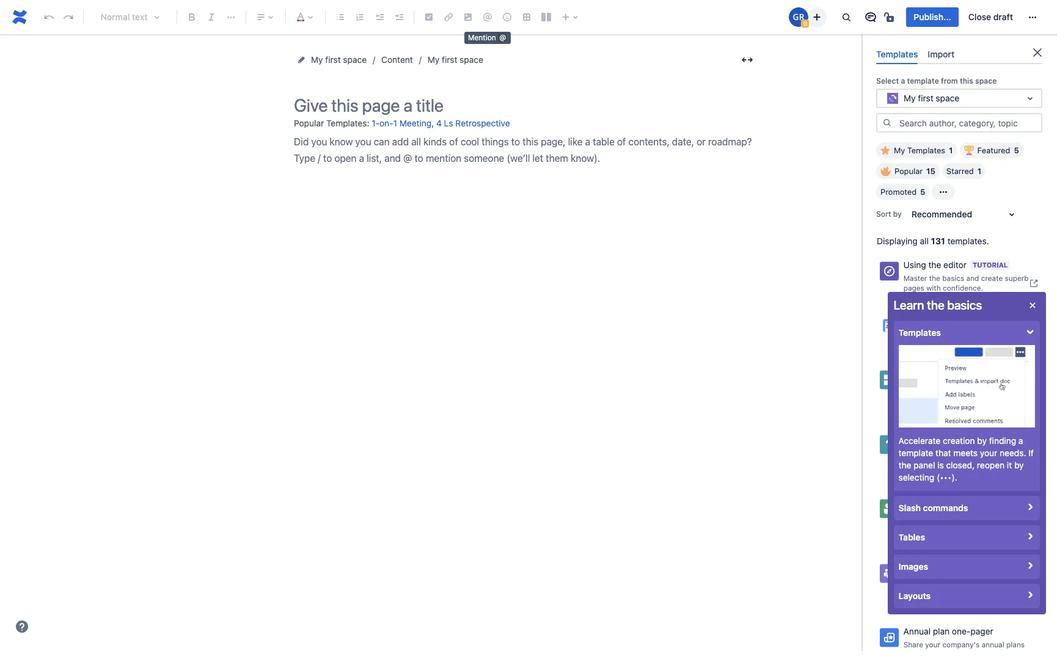 Task type: describe. For each thing, give the bounding box(es) containing it.
1 vertical spatial templates
[[907, 146, 945, 155]]

this for template
[[960, 76, 973, 86]]

from
[[941, 76, 958, 86]]

a inside "5 whys analysis build team trust by identifying problems and proposing solutions as a group."
[[1032, 457, 1036, 466]]

and inside 4 ls retrospective use this framework to reflect back on your team?s work and use what youve learned to improve.
[[966, 392, 979, 402]]

Search author, category, topic field
[[896, 114, 1041, 131]]

make page full-width image
[[740, 53, 755, 67]]

mention @
[[468, 33, 506, 42]]

closed,
[[946, 460, 975, 471]]

ls inside popular templates: 1-on-1 meeting , 4 ls retrospective
[[444, 118, 453, 128]]

tooltip containing mention
[[464, 32, 511, 44]]

a inside 90-day plan create a 90-day plan to help new hires get up to speed and succeed in their new role.
[[928, 511, 932, 520]]

first for first my first space link from the left
[[325, 54, 341, 65]]

to down team?s
[[931, 403, 938, 412]]

with inside all hands meeting share business updates, victories, employee spotlights, and more with your larger team.
[[1011, 586, 1025, 595]]

plan inside annual plan one-pager share your company's annual plans and priorities across your entir
[[933, 626, 950, 637]]

invite to edit image
[[810, 9, 825, 24]]

1 my first space link from the left
[[311, 53, 367, 67]]

framework
[[934, 382, 970, 391]]

on
[[1024, 382, 1032, 391]]

search icon image
[[882, 118, 892, 128]]

learn the basics
[[894, 298, 982, 312]]

use
[[904, 382, 917, 391]]

131
[[931, 236, 945, 246]]

get
[[904, 521, 915, 531]]

displaying
[[877, 236, 918, 246]]

space right from on the top
[[975, 76, 997, 86]]

updates,
[[958, 576, 988, 585]]

team
[[923, 447, 940, 456]]

1- inside popular templates: 1-on-1 meeting , 4 ls retrospective
[[372, 118, 380, 128]]

as
[[1022, 457, 1030, 466]]

learned
[[904, 403, 929, 412]]

outdent ⇧tab image
[[372, 10, 387, 24]]

create
[[981, 274, 1003, 283]]

layouts button
[[894, 584, 1040, 609]]

and inside all hands meeting share business updates, victories, employee spotlights, and more with your larger team.
[[977, 586, 990, 595]]

and inside 90-day plan create a 90-day plan to help new hires get up to speed and succeed in their new role.
[[960, 521, 972, 531]]

starred
[[946, 166, 974, 176]]

1 vertical spatial day
[[947, 511, 959, 520]]

slash
[[899, 503, 921, 513]]

tables
[[899, 532, 925, 543]]

using the editor tutorial
[[904, 260, 1008, 270]]

creation
[[943, 436, 975, 446]]

1 down learn the basics
[[925, 314, 929, 325]]

1 vertical spatial plan
[[961, 511, 976, 520]]

close draft button
[[961, 7, 1020, 27]]

4 inside 4 ls retrospective use this framework to reflect back on your team?s work and use what youve learned to improve.
[[904, 368, 909, 379]]

team.
[[943, 596, 962, 605]]

reopen
[[977, 460, 1005, 471]]

0 horizontal spatial 90-
[[904, 497, 918, 508]]

pages
[[904, 284, 924, 293]]

action item image
[[422, 10, 436, 24]]

youve
[[1014, 392, 1034, 402]]

editor
[[944, 260, 967, 270]]

by right it on the right of the page
[[1014, 460, 1024, 471]]

larger
[[921, 596, 941, 605]]

15
[[926, 166, 935, 176]]

problems
[[904, 457, 936, 466]]

2 horizontal spatial 1-
[[919, 328, 926, 337]]

recommended
[[912, 209, 972, 219]]

team?s
[[921, 392, 945, 402]]

tab list containing templates
[[871, 44, 1047, 64]]

select
[[876, 76, 899, 86]]

maintain
[[991, 328, 1021, 337]]

is
[[938, 460, 944, 471]]

templates inside dropdown button
[[899, 328, 941, 338]]

1-on-1 meeting button
[[372, 114, 432, 134]]

up
[[917, 521, 926, 531]]

Main content area, start typing to enter text. text field
[[294, 134, 758, 167]]

the for learn
[[927, 298, 945, 312]]

popular for popular templates: 1-on-1 meeting , 4 ls retrospective
[[294, 118, 324, 128]]

help
[[987, 511, 1002, 520]]

help image
[[15, 620, 29, 634]]

employee
[[904, 586, 937, 595]]

sort by
[[876, 210, 902, 219]]

using
[[904, 260, 926, 270]]

table image
[[519, 10, 534, 24]]

share inside all hands meeting share business updates, victories, employee spotlights, and more with your larger team.
[[904, 576, 923, 585]]

plans
[[1006, 640, 1025, 649]]

pager
[[971, 626, 993, 637]]

finding
[[989, 436, 1016, 446]]

analysis
[[935, 433, 968, 443]]

images
[[899, 562, 928, 572]]

0 vertical spatial day
[[918, 497, 932, 508]]

solutions
[[989, 457, 1020, 466]]

to right up
[[928, 521, 934, 531]]

0 vertical spatial template
[[907, 76, 939, 86]]

a right select
[[901, 76, 905, 86]]

1 inside popular templates: 1-on-1 meeting , 4 ls retrospective
[[393, 118, 397, 128]]

identifying
[[970, 447, 1007, 456]]

to left reflect
[[972, 382, 979, 391]]

sort
[[876, 210, 891, 219]]

space down mention
[[460, 54, 483, 65]]

meetings
[[943, 328, 975, 337]]

and inside 1-on-1 meeting run 1-on-1 meetings and maintain productive working relationships.
[[977, 328, 989, 337]]

spotlights,
[[939, 586, 975, 595]]

@
[[499, 33, 506, 42]]

that
[[936, 448, 951, 458]]

improve.
[[940, 403, 970, 412]]

more formatting image
[[224, 10, 238, 24]]

create
[[904, 511, 926, 520]]

0 vertical spatial new
[[1004, 511, 1018, 520]]

if
[[1029, 448, 1034, 458]]

by inside "5 whys analysis build team trust by identifying problems and proposing solutions as a group."
[[960, 447, 968, 456]]

find and replace image
[[839, 10, 854, 24]]

annual
[[904, 626, 931, 637]]

popular templates: 1-on-1 meeting , 4 ls retrospective
[[294, 118, 510, 128]]

bold ⌘b image
[[185, 10, 199, 24]]

victories,
[[990, 576, 1021, 585]]

templates inside tab list
[[876, 49, 918, 59]]

4 ls retrospective use this framework to reflect back on your team?s work and use what youve learned to improve.
[[904, 368, 1034, 412]]

proposing
[[952, 457, 987, 466]]

popular for popular
[[895, 166, 923, 176]]

slash commands button
[[894, 496, 1040, 521]]

close draft
[[968, 12, 1013, 22]]

slash commands
[[899, 503, 968, 513]]

master
[[904, 274, 927, 283]]

displaying all 131 templates.
[[877, 236, 989, 246]]

1 up starred
[[949, 146, 953, 155]]

succeed
[[974, 521, 1003, 531]]

publish... button
[[906, 7, 959, 27]]

2 horizontal spatial my first space
[[904, 93, 959, 103]]

move this page image
[[296, 55, 306, 65]]

their
[[1014, 521, 1029, 531]]

to up succeed
[[978, 511, 985, 520]]



Task type: locate. For each thing, give the bounding box(es) containing it.
1 vertical spatial basics
[[947, 298, 982, 312]]

5 for 5 whys analysis build team trust by identifying problems and proposing solutions as a group.
[[904, 433, 909, 443]]

0 vertical spatial on-
[[380, 118, 393, 128]]

italic ⌘i image
[[204, 10, 219, 24]]

and left use
[[966, 392, 979, 402]]

day up the speed
[[947, 511, 959, 520]]

4 right ,
[[436, 118, 442, 128]]

templates:
[[326, 118, 369, 128]]

on- up productive
[[926, 328, 938, 337]]

,
[[432, 118, 434, 128]]

template
[[907, 76, 939, 86], [899, 448, 933, 458]]

a right create
[[928, 511, 932, 520]]

0 vertical spatial 1-
[[372, 118, 380, 128]]

the right using at the right top of the page
[[929, 260, 941, 270]]

1 vertical spatial share
[[904, 640, 923, 649]]

meeting inside 1-on-1 meeting run 1-on-1 meetings and maintain productive working relationships.
[[931, 314, 963, 325]]

the
[[929, 260, 941, 270], [929, 274, 940, 283], [927, 298, 945, 312], [899, 460, 911, 471]]

superb
[[1005, 274, 1029, 283]]

popular left templates:
[[294, 118, 324, 128]]

0 horizontal spatial 4
[[436, 118, 442, 128]]

close
[[968, 12, 991, 22]]

1- up run on the right
[[904, 314, 911, 325]]

1 horizontal spatial retrospective
[[923, 368, 977, 379]]

accelerate creation by finding a template that meets your needs. if the panel is closed, reopen it by selecting (•••).
[[899, 436, 1034, 483]]

retrospective inside popular templates: 1-on-1 meeting , 4 ls retrospective
[[455, 118, 510, 128]]

meeting down learn the basics
[[931, 314, 963, 325]]

1 horizontal spatial first
[[442, 54, 457, 65]]

a inside accelerate creation by finding a template that meets your needs. if the panel is closed, reopen it by selecting (•••).
[[1019, 436, 1023, 446]]

ls
[[444, 118, 453, 128], [911, 368, 920, 379]]

open image
[[1023, 91, 1038, 106]]

0 horizontal spatial popular
[[294, 118, 324, 128]]

close templates and import image
[[1030, 45, 1045, 60]]

mention
[[468, 33, 496, 42]]

2 horizontal spatial first
[[918, 93, 933, 103]]

basics down confidence.
[[947, 298, 982, 312]]

1 horizontal spatial this
[[960, 76, 973, 86]]

tooltip
[[464, 32, 511, 44]]

and down annual
[[904, 650, 916, 651]]

popular inside popular templates: 1-on-1 meeting , 4 ls retrospective
[[294, 118, 324, 128]]

1 horizontal spatial new
[[1004, 511, 1018, 520]]

ls up use
[[911, 368, 920, 379]]

ls right ,
[[444, 118, 453, 128]]

0 vertical spatial plan
[[935, 497, 951, 508]]

in
[[1005, 521, 1011, 531]]

retrospective
[[455, 118, 510, 128], [923, 368, 977, 379]]

1 vertical spatial 5
[[920, 187, 925, 197]]

annual
[[982, 640, 1004, 649]]

your down use
[[904, 392, 919, 402]]

across
[[951, 650, 973, 651]]

5 up build
[[904, 433, 909, 443]]

5 inside "5 whys analysis build team trust by identifying problems and proposing solutions as a group."
[[904, 433, 909, 443]]

indent tab image
[[392, 10, 406, 24]]

share down annual
[[904, 640, 923, 649]]

templates.
[[948, 236, 989, 246]]

None text field
[[885, 92, 888, 105]]

all
[[920, 236, 929, 246]]

my down select a template from this space
[[904, 93, 916, 103]]

1 horizontal spatial day
[[947, 511, 959, 520]]

1 left 'meetings'
[[938, 328, 941, 337]]

starred 1
[[946, 166, 981, 176]]

templates
[[876, 49, 918, 59], [907, 146, 945, 155], [899, 328, 941, 338]]

to
[[972, 382, 979, 391], [931, 403, 938, 412], [978, 511, 985, 520], [928, 521, 934, 531]]

draft
[[993, 12, 1013, 22]]

a up needs.
[[1019, 436, 1023, 446]]

tab list
[[871, 44, 1047, 64]]

by up proposing
[[960, 447, 968, 456]]

first down select a template from this space
[[918, 93, 933, 103]]

this up team?s
[[919, 382, 931, 391]]

0 horizontal spatial ls
[[444, 118, 453, 128]]

space down from on the top
[[936, 93, 959, 103]]

0 horizontal spatial my first space link
[[311, 53, 367, 67]]

and
[[966, 274, 979, 283], [977, 328, 989, 337], [966, 392, 979, 402], [938, 457, 950, 466], [960, 521, 972, 531], [977, 586, 990, 595], [904, 650, 916, 651]]

retrospective up framework
[[923, 368, 977, 379]]

layouts image
[[539, 10, 554, 24]]

day up create
[[918, 497, 932, 508]]

the for using
[[929, 260, 941, 270]]

annual plan one-pager share your company's annual plans and priorities across your entir
[[904, 626, 1025, 651]]

more image
[[1025, 10, 1040, 24]]

your up 'priorities'
[[925, 640, 940, 649]]

working
[[942, 338, 969, 347]]

2 vertical spatial templates
[[899, 328, 941, 338]]

2 horizontal spatial 5
[[1014, 146, 1019, 155]]

import
[[928, 49, 955, 59]]

1 right starred
[[978, 166, 981, 176]]

all hands meeting share business updates, victories, employee spotlights, and more with your larger team.
[[904, 562, 1025, 605]]

on- inside popular templates: 1-on-1 meeting , 4 ls retrospective
[[380, 118, 393, 128]]

basics for learn
[[947, 298, 982, 312]]

4 up use
[[904, 368, 909, 379]]

0 vertical spatial this
[[960, 76, 973, 86]]

1 horizontal spatial 5
[[920, 187, 925, 197]]

meeting
[[400, 118, 432, 128], [931, 314, 963, 325]]

0 vertical spatial templates
[[876, 49, 918, 59]]

0 vertical spatial popular
[[294, 118, 324, 128]]

1 horizontal spatial 90-
[[934, 511, 947, 520]]

1 horizontal spatial with
[[1011, 586, 1025, 595]]

90-
[[904, 497, 918, 508], [934, 511, 947, 520]]

0 vertical spatial retrospective
[[455, 118, 510, 128]]

this inside 4 ls retrospective use this framework to reflect back on your team?s work and use what youve learned to improve.
[[919, 382, 931, 391]]

0 horizontal spatial 5
[[904, 433, 909, 443]]

1- up productive
[[919, 328, 926, 337]]

0 horizontal spatial this
[[919, 382, 931, 391]]

commands
[[923, 503, 968, 513]]

content
[[381, 54, 413, 65]]

with down victories,
[[1011, 586, 1025, 595]]

1 horizontal spatial popular
[[895, 166, 923, 176]]

4 ls retrospective button
[[436, 114, 510, 134]]

0 vertical spatial meeting
[[400, 118, 432, 128]]

1 share from the top
[[904, 576, 923, 585]]

my right move this page image
[[311, 54, 323, 65]]

by right sort
[[893, 210, 902, 219]]

0 vertical spatial 4
[[436, 118, 442, 128]]

1 vertical spatial 90-
[[934, 511, 947, 520]]

relationships.
[[971, 338, 1017, 347]]

space
[[343, 54, 367, 65], [460, 54, 483, 65], [975, 76, 997, 86], [936, 93, 959, 103]]

1 vertical spatial popular
[[895, 166, 923, 176]]

your down employee
[[904, 596, 919, 605]]

confluence image
[[10, 7, 29, 27], [10, 7, 29, 27]]

my first space down select a template from this space
[[904, 93, 959, 103]]

0 vertical spatial 5
[[1014, 146, 1019, 155]]

the right master
[[929, 274, 940, 283]]

2 share from the top
[[904, 640, 923, 649]]

your down annual
[[975, 650, 990, 651]]

redo ⌘⇧z image
[[61, 10, 76, 24]]

templates up 15
[[907, 146, 945, 155]]

recommended button
[[904, 205, 1026, 224]]

promoted
[[881, 187, 917, 197]]

link image
[[441, 10, 456, 24]]

basics down 'editor'
[[942, 274, 964, 283]]

1 vertical spatial new
[[904, 532, 918, 541]]

greg robinson image
[[789, 7, 809, 27]]

1 vertical spatial this
[[919, 382, 931, 391]]

and down trust
[[938, 457, 950, 466]]

a
[[901, 76, 905, 86], [1019, 436, 1023, 446], [1032, 457, 1036, 466], [928, 511, 932, 520]]

1 horizontal spatial 1-
[[904, 314, 911, 325]]

0 vertical spatial share
[[904, 576, 923, 585]]

1 horizontal spatial my first space link
[[428, 53, 483, 67]]

on- up run on the right
[[911, 314, 925, 325]]

0 vertical spatial with
[[926, 284, 941, 293]]

templates up productive
[[899, 328, 941, 338]]

and up confidence.
[[966, 274, 979, 283]]

by up identifying
[[977, 436, 987, 446]]

1 vertical spatial retrospective
[[923, 368, 977, 379]]

1 vertical spatial meeting
[[931, 314, 963, 325]]

1 vertical spatial template
[[899, 448, 933, 458]]

basics for master
[[942, 274, 964, 283]]

and down slash commands dropdown button
[[960, 521, 972, 531]]

close image
[[1025, 298, 1040, 313]]

no restrictions image
[[883, 10, 898, 24]]

5 right the featured
[[1014, 146, 1019, 155]]

0 horizontal spatial day
[[918, 497, 932, 508]]

0 vertical spatial basics
[[942, 274, 964, 283]]

90-day plan create a 90-day plan to help new hires get up to speed and succeed in their new role.
[[904, 497, 1037, 541]]

2 my first space link from the left
[[428, 53, 483, 67]]

it
[[1007, 460, 1012, 471]]

2 vertical spatial 1-
[[919, 328, 926, 337]]

plan up the speed
[[935, 497, 951, 508]]

select a template from this space
[[876, 76, 997, 86]]

5 left more categories image
[[920, 187, 925, 197]]

master the basics and create superb pages with confidence.
[[904, 274, 1029, 293]]

your inside accelerate creation by finding a template that meets your needs. if the panel is closed, reopen it by selecting (•••).
[[980, 448, 998, 458]]

template inside accelerate creation by finding a template that meets your needs. if the panel is closed, reopen it by selecting (•••).
[[899, 448, 933, 458]]

company's
[[943, 640, 980, 649]]

0 horizontal spatial with
[[926, 284, 941, 293]]

the right "learn"
[[927, 298, 945, 312]]

1 vertical spatial 1-
[[904, 314, 911, 325]]

0 horizontal spatial retrospective
[[455, 118, 510, 128]]

popular up promoted 5
[[895, 166, 923, 176]]

the inside accelerate creation by finding a template that meets your needs. if the panel is closed, reopen it by selecting (•••).
[[899, 460, 911, 471]]

1
[[393, 118, 397, 128], [949, 146, 953, 155], [978, 166, 981, 176], [925, 314, 929, 325], [938, 328, 941, 337]]

new up in
[[1004, 511, 1018, 520]]

this right from on the top
[[960, 76, 973, 86]]

template down accelerate
[[899, 448, 933, 458]]

2 vertical spatial on-
[[926, 328, 938, 337]]

and inside annual plan one-pager share your company's annual plans and priorities across your entir
[[904, 650, 916, 651]]

the inside the master the basics and create superb pages with confidence.
[[929, 274, 940, 283]]

add image, video, or file image
[[461, 10, 475, 24]]

more
[[992, 586, 1009, 595]]

1 vertical spatial with
[[1011, 586, 1025, 595]]

plan up tables 'dropdown button'
[[961, 511, 976, 520]]

a right as at the right bottom
[[1032, 457, 1036, 466]]

on- right templates:
[[380, 118, 393, 128]]

1 vertical spatial ls
[[911, 368, 920, 379]]

my first space for first my first space link from the right
[[428, 54, 483, 65]]

tables button
[[894, 526, 1040, 550]]

your up reopen
[[980, 448, 998, 458]]

the for master
[[929, 274, 940, 283]]

selecting
[[899, 472, 935, 483]]

your inside 4 ls retrospective use this framework to reflect back on your team?s work and use what youve learned to improve.
[[904, 392, 919, 402]]

whys
[[911, 433, 933, 443]]

content link
[[381, 53, 413, 67]]

1-on-1 meeting run 1-on-1 meetings and maintain productive working relationships.
[[904, 314, 1021, 347]]

templates button
[[894, 321, 1040, 345]]

1 left ,
[[393, 118, 397, 128]]

numbered list ⌘⇧7 image
[[353, 10, 367, 24]]

90- up create
[[904, 497, 918, 508]]

retrospective down give this page a title text box
[[455, 118, 510, 128]]

panel
[[914, 460, 935, 471]]

meeting left 4 ls retrospective button
[[400, 118, 432, 128]]

my first space
[[311, 54, 367, 65], [428, 54, 483, 65], [904, 93, 959, 103]]

space left content
[[343, 54, 367, 65]]

my first space down mention
[[428, 54, 483, 65]]

5 for 5
[[1014, 146, 1019, 155]]

share up employee
[[904, 576, 923, 585]]

my right content
[[428, 54, 440, 65]]

and down updates,
[[977, 586, 990, 595]]

0 vertical spatial 90-
[[904, 497, 918, 508]]

run
[[904, 328, 917, 337]]

the down build
[[899, 460, 911, 471]]

templates up select
[[876, 49, 918, 59]]

this for retrospective
[[919, 382, 931, 391]]

plan left one-
[[933, 626, 950, 637]]

and up relationships.
[[977, 328, 989, 337]]

5
[[1014, 146, 1019, 155], [920, 187, 925, 197], [904, 433, 909, 443]]

0 horizontal spatial 1-
[[372, 118, 380, 128]]

new down get
[[904, 532, 918, 541]]

ls inside 4 ls retrospective use this framework to reflect back on your team?s work and use what youve learned to improve.
[[911, 368, 920, 379]]

needs.
[[1000, 448, 1026, 458]]

first down link image
[[442, 54, 457, 65]]

share inside annual plan one-pager share your company's annual plans and priorities across your entir
[[904, 640, 923, 649]]

1 horizontal spatial meeting
[[931, 314, 963, 325]]

trust
[[942, 447, 958, 456]]

more categories image
[[936, 185, 951, 199]]

1- right templates:
[[372, 118, 380, 128]]

first for first my first space link from the right
[[442, 54, 457, 65]]

1 vertical spatial on-
[[911, 314, 925, 325]]

my first space right move this page image
[[311, 54, 367, 65]]

mention image
[[480, 10, 495, 24]]

business
[[925, 576, 956, 585]]

my up promoted on the top
[[894, 146, 905, 155]]

images button
[[894, 555, 1040, 579]]

1 vertical spatial 4
[[904, 368, 909, 379]]

one-
[[952, 626, 971, 637]]

emoji image
[[500, 10, 515, 24]]

work
[[947, 392, 964, 402]]

meeting inside popular templates: 1-on-1 meeting , 4 ls retrospective
[[400, 118, 432, 128]]

speed
[[937, 521, 958, 531]]

2 vertical spatial plan
[[933, 626, 950, 637]]

role.
[[920, 532, 935, 541]]

0 horizontal spatial my first space
[[311, 54, 367, 65]]

1 horizontal spatial 4
[[904, 368, 909, 379]]

0 vertical spatial ls
[[444, 118, 453, 128]]

with up learn the basics
[[926, 284, 941, 293]]

and inside the master the basics and create superb pages with confidence.
[[966, 274, 979, 283]]

0 horizontal spatial first
[[325, 54, 341, 65]]

group.
[[904, 467, 926, 476]]

template left from on the top
[[907, 76, 939, 86]]

my templates
[[894, 146, 945, 155]]

with inside the master the basics and create superb pages with confidence.
[[926, 284, 941, 293]]

bullet list ⌘⇧8 image
[[333, 10, 348, 24]]

my first space for first my first space link from the left
[[311, 54, 367, 65]]

first right move this page image
[[325, 54, 341, 65]]

share
[[904, 576, 923, 585], [904, 640, 923, 649]]

2 vertical spatial 5
[[904, 433, 909, 443]]

undo ⌘z image
[[42, 10, 56, 24]]

5 whys analysis build team trust by identifying problems and proposing solutions as a group.
[[904, 433, 1036, 476]]

comment icon image
[[864, 10, 878, 24]]

retrospective inside 4 ls retrospective use this framework to reflect back on your team?s work and use what youve learned to improve.
[[923, 368, 977, 379]]

1 horizontal spatial ls
[[911, 368, 920, 379]]

featured
[[977, 146, 1010, 155]]

1 horizontal spatial my first space
[[428, 54, 483, 65]]

hires
[[1020, 511, 1037, 520]]

0 horizontal spatial new
[[904, 532, 918, 541]]

basics inside the master the basics and create superb pages with confidence.
[[942, 274, 964, 283]]

and inside "5 whys analysis build team trust by identifying problems and proposing solutions as a group."
[[938, 457, 950, 466]]

day
[[918, 497, 932, 508], [947, 511, 959, 520]]

my first space link down mention
[[428, 53, 483, 67]]

90- up the speed
[[934, 511, 947, 520]]

0 horizontal spatial meeting
[[400, 118, 432, 128]]

4 inside popular templates: 1-on-1 meeting , 4 ls retrospective
[[436, 118, 442, 128]]

Give this page a title text field
[[294, 95, 758, 115]]

my first space link right move this page image
[[311, 53, 367, 67]]

your inside all hands meeting share business updates, victories, employee spotlights, and more with your larger team.
[[904, 596, 919, 605]]



Task type: vqa. For each thing, say whether or not it's contained in the screenshot.
company's at the bottom right
yes



